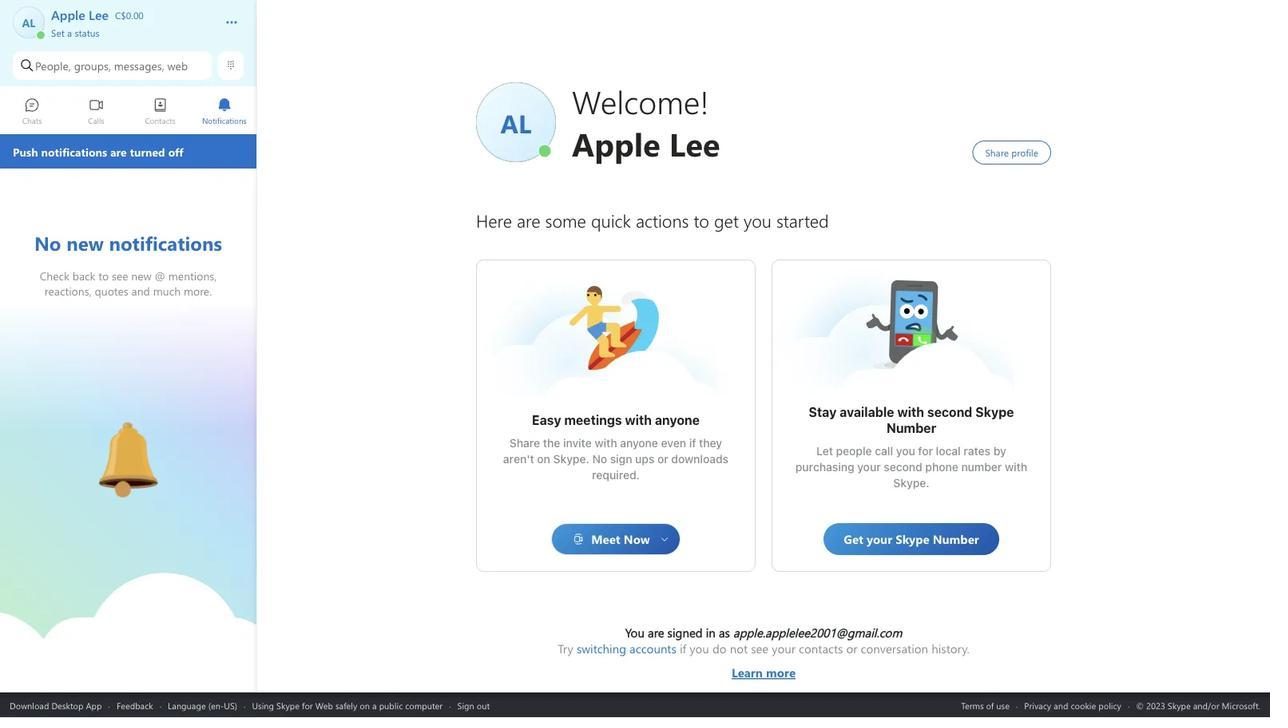 Task type: locate. For each thing, give the bounding box(es) containing it.
a left the public
[[372, 700, 377, 712]]

sign out
[[458, 700, 490, 712]]

stay
[[809, 405, 837, 420]]

accounts
[[630, 641, 677, 657]]

rates
[[964, 445, 991, 458]]

0 horizontal spatial skype.
[[553, 453, 590, 466]]

with up the no
[[595, 437, 617, 450]]

0 horizontal spatial you
[[690, 641, 709, 657]]

if
[[689, 437, 696, 450], [680, 641, 687, 657]]

download desktop app
[[10, 700, 102, 712]]

1 horizontal spatial skype
[[976, 405, 1015, 420]]

second inside let people call you for local rates by purchasing your second phone number with skype.
[[884, 461, 923, 474]]

if up downloads
[[689, 437, 696, 450]]

you inside try switching accounts if you do not see your contacts or conversation history. learn more
[[690, 641, 709, 657]]

let
[[817, 445, 833, 458]]

skype.
[[553, 453, 590, 466], [894, 477, 930, 490]]

try switching accounts if you do not see your contacts or conversation history. learn more
[[558, 641, 970, 681]]

1 vertical spatial if
[[680, 641, 687, 657]]

0 vertical spatial or
[[658, 453, 669, 466]]

0 vertical spatial skype
[[976, 405, 1015, 420]]

skype. down invite
[[553, 453, 590, 466]]

0 horizontal spatial second
[[884, 461, 923, 474]]

on inside the share the invite with anyone even if they aren't on skype. no sign ups or downloads required.
[[537, 453, 550, 466]]

not
[[730, 641, 748, 657]]

0 horizontal spatial on
[[360, 700, 370, 712]]

your right see
[[772, 641, 796, 657]]

for
[[918, 445, 933, 458], [302, 700, 313, 712]]

anyone
[[655, 413, 700, 428], [620, 437, 658, 450]]

stay available with second skype number
[[809, 405, 1018, 436]]

for left local
[[918, 445, 933, 458]]

1 vertical spatial skype
[[277, 700, 300, 712]]

1 horizontal spatial skype.
[[894, 477, 930, 490]]

learn more link
[[558, 657, 970, 681]]

feedback link
[[117, 700, 153, 712]]

with inside let people call you for local rates by purchasing your second phone number with skype.
[[1005, 461, 1028, 474]]

easy
[[532, 413, 561, 428]]

1 vertical spatial your
[[772, 641, 796, 657]]

with
[[898, 405, 925, 420], [625, 413, 652, 428], [595, 437, 617, 450], [1005, 461, 1028, 474]]

0 vertical spatial skype.
[[553, 453, 590, 466]]

second up local
[[928, 405, 973, 420]]

1 vertical spatial you
[[690, 641, 709, 657]]

0 horizontal spatial or
[[658, 453, 669, 466]]

skype. inside let people call you for local rates by purchasing your second phone number with skype.
[[894, 477, 930, 490]]

language
[[168, 700, 206, 712]]

public
[[379, 700, 403, 712]]

desktop
[[51, 700, 83, 712]]

1 horizontal spatial for
[[918, 445, 933, 458]]

on right safely
[[360, 700, 370, 712]]

0 vertical spatial if
[[689, 437, 696, 450]]

anyone up even
[[655, 413, 700, 428]]

1 vertical spatial or
[[847, 641, 858, 657]]

with down the by
[[1005, 461, 1028, 474]]

set a status button
[[51, 22, 209, 39]]

1 vertical spatial second
[[884, 461, 923, 474]]

0 horizontal spatial skype
[[277, 700, 300, 712]]

your inside try switching accounts if you do not see your contacts or conversation history. learn more
[[772, 641, 796, 657]]

computer
[[405, 700, 443, 712]]

1 vertical spatial a
[[372, 700, 377, 712]]

1 vertical spatial for
[[302, 700, 313, 712]]

skype right the using
[[277, 700, 300, 712]]

on
[[537, 453, 550, 466], [360, 700, 370, 712]]

you
[[896, 445, 916, 458], [690, 641, 709, 657]]

0 horizontal spatial if
[[680, 641, 687, 657]]

see
[[751, 641, 769, 657]]

people
[[836, 445, 872, 458]]

0 vertical spatial your
[[858, 461, 881, 474]]

skype inside stay available with second skype number
[[976, 405, 1015, 420]]

by
[[994, 445, 1007, 458]]

your
[[858, 461, 881, 474], [772, 641, 796, 657]]

with up 'number'
[[898, 405, 925, 420]]

you inside let people call you for local rates by purchasing your second phone number with skype.
[[896, 445, 916, 458]]

1 horizontal spatial on
[[537, 453, 550, 466]]

you left do
[[690, 641, 709, 657]]

web
[[167, 58, 188, 73]]

skype. inside the share the invite with anyone even if they aren't on skype. no sign ups or downloads required.
[[553, 453, 590, 466]]

skype
[[976, 405, 1015, 420], [277, 700, 300, 712]]

1 horizontal spatial if
[[689, 437, 696, 450]]

for left web
[[302, 700, 313, 712]]

download desktop app link
[[10, 700, 102, 712]]

purchasing
[[796, 461, 855, 474]]

1 horizontal spatial your
[[858, 461, 881, 474]]

aren't
[[503, 453, 534, 466]]

second
[[928, 405, 973, 420], [884, 461, 923, 474]]

local
[[936, 445, 961, 458]]

on down the
[[537, 453, 550, 466]]

0 vertical spatial second
[[928, 405, 973, 420]]

or right contacts
[[847, 641, 858, 657]]

anyone up 'ups'
[[620, 437, 658, 450]]

1 vertical spatial skype.
[[894, 477, 930, 490]]

skype up the by
[[976, 405, 1015, 420]]

bell
[[80, 418, 101, 435]]

with inside the share the invite with anyone even if they aren't on skype. no sign ups or downloads required.
[[595, 437, 617, 450]]

your down call on the right of page
[[858, 461, 881, 474]]

a right set
[[67, 26, 72, 39]]

conversation
[[861, 641, 929, 657]]

0 horizontal spatial for
[[302, 700, 313, 712]]

0 horizontal spatial your
[[772, 641, 796, 657]]

0 vertical spatial you
[[896, 445, 916, 458]]

a
[[67, 26, 72, 39], [372, 700, 377, 712]]

whosthis
[[864, 276, 913, 294]]

language (en-us) link
[[168, 700, 237, 712]]

are
[[648, 625, 664, 641]]

0 vertical spatial for
[[918, 445, 933, 458]]

call
[[875, 445, 893, 458]]

terms of use link
[[962, 700, 1010, 712]]

of
[[987, 700, 994, 712]]

skype. down phone on the bottom of page
[[894, 477, 930, 490]]

1 vertical spatial anyone
[[620, 437, 658, 450]]

status
[[75, 26, 100, 39]]

downloads
[[672, 453, 729, 466]]

0 vertical spatial a
[[67, 26, 72, 39]]

or right 'ups'
[[658, 453, 669, 466]]

0 horizontal spatial a
[[67, 26, 72, 39]]

messages,
[[114, 58, 164, 73]]

they
[[699, 437, 722, 450]]

number
[[887, 421, 937, 436]]

0 vertical spatial on
[[537, 453, 550, 466]]

language (en-us)
[[168, 700, 237, 712]]

web
[[315, 700, 333, 712]]

if right accounts
[[680, 641, 687, 657]]

1 horizontal spatial you
[[896, 445, 916, 458]]

1 horizontal spatial or
[[847, 641, 858, 657]]

second down call on the right of page
[[884, 461, 923, 474]]

using
[[252, 700, 274, 712]]

contacts
[[799, 641, 843, 657]]

you right call on the right of page
[[896, 445, 916, 458]]

invite
[[563, 437, 592, 450]]

tab list
[[0, 90, 257, 134]]

1 horizontal spatial second
[[928, 405, 973, 420]]



Task type: describe. For each thing, give the bounding box(es) containing it.
(en-
[[208, 700, 224, 712]]

and
[[1054, 700, 1069, 712]]

a inside button
[[67, 26, 72, 39]]

your inside let people call you for local rates by purchasing your second phone number with skype.
[[858, 461, 881, 474]]

with up 'ups'
[[625, 413, 652, 428]]

set
[[51, 26, 65, 39]]

sign
[[610, 453, 632, 466]]

for inside let people call you for local rates by purchasing your second phone number with skype.
[[918, 445, 933, 458]]

terms of use
[[962, 700, 1010, 712]]

policy
[[1099, 700, 1122, 712]]

privacy
[[1025, 700, 1052, 712]]

switching
[[577, 641, 627, 657]]

privacy and cookie policy
[[1025, 700, 1122, 712]]

terms
[[962, 700, 984, 712]]

number
[[962, 461, 1002, 474]]

0 vertical spatial anyone
[[655, 413, 700, 428]]

out
[[477, 700, 490, 712]]

share the invite with anyone even if they aren't on skype. no sign ups or downloads required.
[[503, 437, 732, 482]]

app
[[86, 700, 102, 712]]

you are signed in as
[[625, 625, 734, 641]]

people, groups, messages, web button
[[13, 51, 212, 80]]

learn
[[732, 665, 763, 681]]

do
[[713, 641, 727, 657]]

1 vertical spatial on
[[360, 700, 370, 712]]

1 horizontal spatial a
[[372, 700, 377, 712]]

switching accounts link
[[577, 641, 677, 657]]

no
[[592, 453, 607, 466]]

sign out link
[[458, 700, 490, 712]]

anyone inside the share the invite with anyone even if they aren't on skype. no sign ups or downloads required.
[[620, 437, 658, 450]]

more
[[766, 665, 796, 681]]

phone
[[926, 461, 959, 474]]

required.
[[592, 469, 640, 482]]

easy meetings with anyone
[[532, 413, 700, 428]]

groups,
[[74, 58, 111, 73]]

share
[[510, 437, 540, 450]]

with inside stay available with second skype number
[[898, 405, 925, 420]]

people,
[[35, 58, 71, 73]]

using skype for web safely on a public computer
[[252, 700, 443, 712]]

available
[[840, 405, 895, 420]]

set a status
[[51, 26, 100, 39]]

feedback
[[117, 700, 153, 712]]

even
[[661, 437, 686, 450]]

meetings
[[564, 413, 622, 428]]

or inside try switching accounts if you do not see your contacts or conversation history. learn more
[[847, 641, 858, 657]]

try
[[558, 641, 574, 657]]

ups
[[635, 453, 655, 466]]

us)
[[224, 700, 237, 712]]

the
[[543, 437, 560, 450]]

cookie
[[1071, 700, 1097, 712]]

mansurfer
[[568, 284, 625, 302]]

people, groups, messages, web
[[35, 58, 188, 73]]

use
[[997, 700, 1010, 712]]

history.
[[932, 641, 970, 657]]

sign
[[458, 700, 474, 712]]

second inside stay available with second skype number
[[928, 405, 973, 420]]

download
[[10, 700, 49, 712]]

as
[[719, 625, 730, 641]]

you
[[625, 625, 645, 641]]

privacy and cookie policy link
[[1025, 700, 1122, 712]]

safely
[[336, 700, 357, 712]]

if inside try switching accounts if you do not see your contacts or conversation history. learn more
[[680, 641, 687, 657]]

let people call you for local rates by purchasing your second phone number with skype.
[[796, 445, 1031, 490]]

or inside the share the invite with anyone even if they aren't on skype. no sign ups or downloads required.
[[658, 453, 669, 466]]

using skype for web safely on a public computer link
[[252, 700, 443, 712]]

if inside the share the invite with anyone even if they aren't on skype. no sign ups or downloads required.
[[689, 437, 696, 450]]

in
[[706, 625, 716, 641]]

signed
[[668, 625, 703, 641]]



Task type: vqa. For each thing, say whether or not it's contained in the screenshot.
Jeremy
no



